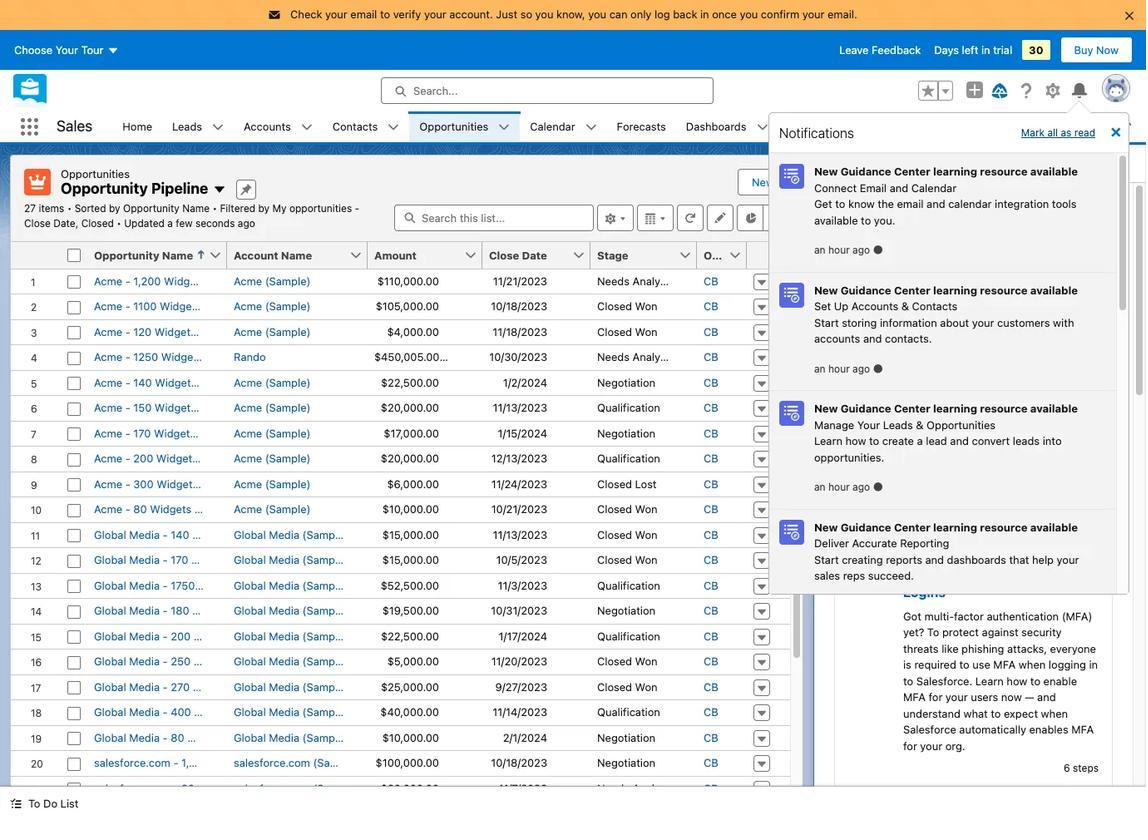 Task type: vqa. For each thing, say whether or not it's contained in the screenshot.


Task type: locate. For each thing, give the bounding box(es) containing it.
everyone
[[1050, 642, 1096, 655]]

acme - 300 widgets (sample) link
[[94, 476, 247, 492]]

opportunity up sorted
[[61, 180, 148, 197]]

learning inside new guidance center learning resource available set up accounts & contacts start storing information about your customers with accounts and contacts.
[[933, 283, 977, 297]]

to up automatically
[[991, 707, 1001, 720]]

salesforce.com for salesforce.com - 200 widgets (sample) link
[[94, 781, 170, 795]]

email inside new guidance center learning resource available connect email and calendar get to know the email and calendar integration tools available to you.
[[897, 197, 924, 210]]

cb link for 11/13/2023
[[704, 400, 718, 416]]

2 horizontal spatial in
[[1089, 658, 1098, 671]]

2 vertical spatial hour
[[828, 481, 850, 493]]

opportunity up 1,200
[[94, 248, 159, 262]]

0 vertical spatial salesforce.
[[993, 312, 1049, 326]]

won for 11/13/2023
[[635, 528, 658, 541]]

12 cb from the top
[[704, 553, 718, 566]]

$15,000.00 for 11/13/2023
[[382, 528, 439, 541]]

qualification for 11/13/2023
[[597, 401, 660, 414]]

new inside button
[[752, 176, 774, 189]]

learning down trailhead,
[[933, 283, 977, 297]]

outside
[[886, 280, 923, 293]]

0 vertical spatial $15,000.00
[[382, 528, 439, 541]]

resource inside new guidance center learning resource available set up accounts & contacts start storing information about your customers with accounts and contacts.
[[980, 283, 1028, 297]]

9 global media (sample) link from the top
[[234, 730, 348, 746]]

$10,000.00 down $6,000.00
[[382, 502, 439, 516]]

amount element
[[368, 242, 492, 269]]

0 vertical spatial a
[[167, 217, 173, 229]]

1 vertical spatial contacts
[[912, 299, 958, 313]]

10/31/2023
[[491, 604, 547, 617]]

$40,000.00
[[380, 705, 439, 719]]

learn down manage
[[814, 434, 843, 448]]

- down acme - 80 widgets (sample) link
[[163, 528, 168, 541]]

cb for 12/13/2023
[[704, 452, 718, 465]]

you
[[535, 7, 554, 21], [588, 7, 606, 21], [740, 7, 758, 21], [898, 211, 922, 226], [932, 231, 950, 245], [950, 312, 968, 326], [858, 329, 876, 342]]

0 vertical spatial with
[[1053, 316, 1074, 329]]

11 cb link from the top
[[704, 527, 718, 543]]

new inside new guidance center learning resource available connect email and calendar get to know the email and calendar integration tools available to you.
[[814, 165, 838, 178]]

that inside new guidance center learning resource available deliver accurate reporting start creating reports and dashboards that help your sales reps succeed.
[[1009, 553, 1029, 566]]

can left only
[[609, 7, 628, 21]]

acme for sixth acme (sample) link from the bottom
[[234, 376, 262, 389]]

×
[[1110, 121, 1122, 144]]

1 salesforce.com (sample) from the top
[[234, 756, 359, 769]]

- down global media - 180 widgets (sample) link
[[163, 629, 168, 643]]

& for accounts
[[902, 299, 909, 313]]

new inside new guidance center learning resource available manage your leads & opportunities learn how to create a lead and convert leads into opportunities.
[[814, 402, 838, 415]]

security
[[1022, 626, 1062, 639]]

16 cb from the top
[[704, 655, 718, 668]]

0 vertical spatial set
[[814, 299, 831, 313]]

notifications
[[779, 125, 854, 140]]

1 vertical spatial how
[[1007, 674, 1028, 687]]

1 $15,000.00 from the top
[[382, 528, 439, 541]]

0 vertical spatial start
[[814, 316, 839, 329]]

2 hour from the top
[[828, 362, 850, 375]]

be left included.
[[968, 377, 980, 391]]

and inside new guidance center learning resource available deliver accurate reporting start creating reports and dashboards that help your sales reps succeed.
[[925, 553, 944, 566]]

6 global media (sample) link from the top
[[234, 654, 348, 670]]

close inside 27 items • sorted by opportunity name • filtered by my opportunities - close date, closed •
[[24, 217, 51, 229]]

item number image
[[11, 242, 61, 268]]

updated
[[124, 217, 165, 229]]

$20,000.00
[[381, 401, 439, 414], [381, 452, 439, 465], [381, 781, 439, 795]]

email left verify
[[350, 7, 377, 21]]

• up "seconds"
[[212, 202, 217, 214]]

ago down opportunities.
[[853, 481, 870, 493]]

8 cb from the top
[[704, 452, 718, 465]]

center for set up accounts & contacts
[[894, 283, 931, 297]]

2 horizontal spatial can
[[928, 247, 946, 261]]

2 ● from the top
[[873, 361, 883, 375]]

stage element
[[591, 242, 707, 269]]

-
[[355, 202, 360, 214], [125, 274, 130, 287], [125, 299, 130, 313], [125, 325, 130, 338], [125, 350, 130, 363], [125, 376, 130, 389], [125, 401, 130, 414], [125, 426, 130, 440], [125, 452, 130, 465], [125, 477, 130, 490], [125, 502, 130, 516], [163, 528, 168, 541], [163, 553, 168, 566], [163, 579, 168, 592], [163, 604, 168, 617], [163, 629, 168, 643], [163, 655, 168, 668], [163, 680, 168, 693], [163, 705, 168, 719], [163, 731, 168, 744], [173, 756, 178, 769], [173, 781, 178, 795]]

0 horizontal spatial email
[[350, 7, 377, 21]]

hour down opportunities.
[[828, 481, 850, 493]]

1 vertical spatial $20,000.00
[[381, 452, 439, 465]]

text default image left calendar link
[[499, 122, 510, 133]]

new up the deliver
[[814, 520, 838, 534]]

so left know,
[[520, 7, 532, 21]]

1 won from the top
[[635, 299, 658, 313]]

3 resource from the top
[[980, 402, 1028, 415]]

available inside new guidance center learning resource available deliver accurate reporting start creating reports and dashboards that help your sales reps succeed.
[[1030, 520, 1078, 534]]

0 horizontal spatial •
[[67, 202, 72, 214]]

know
[[848, 197, 875, 210], [925, 211, 960, 226]]

as
[[1061, 126, 1072, 138]]

opportunity inside button
[[94, 248, 159, 262]]

1 10/18/2023 from the top
[[491, 299, 547, 313]]

account name button
[[227, 242, 349, 268]]

an inside just so you know information that you submit to the guidance panel can sometimes be transmitted to trailhead, which is hosted outside your salesforce org and subject to separate terms and conditions between you and salesforce. if you have an existing trailhead account associated with your work email, your in-progress and completed badges can sometimes be included.
[[906, 329, 918, 342]]

1 vertical spatial mfa
[[903, 690, 926, 704]]

is down threats
[[903, 658, 912, 671]]

available for new guidance center learning resource available connect email and calendar get to know the email and calendar integration tools available to you.
[[1030, 165, 1078, 178]]

1 analysis from the top
[[633, 274, 674, 287]]

0 vertical spatial contacts
[[332, 120, 378, 133]]

and inside the 'got multi-factor authentication (mfa) yet? to protect against security threats like phishing attacks, everyone is required to use mfa when logging in to salesforce. learn how to enable mfa for your users now — and understand what to expect when salesforce automatically enables mfa for your org.'
[[1037, 690, 1056, 704]]

2 $15,000.00 from the top
[[382, 553, 439, 566]]

0 vertical spatial $10,000.00
[[382, 502, 439, 516]]

1 horizontal spatial your
[[857, 418, 880, 431]]

1 negotiation from the top
[[597, 376, 656, 389]]

can
[[609, 7, 628, 21], [928, 247, 946, 261], [889, 377, 907, 391]]

1 vertical spatial &
[[916, 418, 924, 431]]

leads list item
[[162, 111, 234, 142]]

set left up
[[814, 299, 831, 313]]

8 global media (sample) link from the top
[[234, 705, 348, 721]]

name inside account name "button"
[[281, 248, 312, 262]]

creating
[[842, 553, 883, 566]]

0 vertical spatial to
[[927, 626, 939, 639]]

8 acme (sample) link from the top
[[234, 476, 311, 492]]

in down everyone in the bottom right of the page
[[1089, 658, 1098, 671]]

buy now button
[[1060, 36, 1133, 63]]

3 needs analysis from the top
[[597, 781, 674, 795]]

opportunity pipeline|opportunities|list view element
[[10, 155, 804, 820]]

none search field inside opportunity pipeline|opportunities|list view element
[[394, 204, 594, 231]]

available right org
[[1030, 283, 1078, 297]]

2 learning from the top
[[933, 283, 977, 297]]

group
[[918, 80, 953, 100]]

2 vertical spatial analysis
[[633, 781, 674, 795]]

11/3/2023
[[498, 579, 547, 592]]

opportunity name element
[[87, 242, 237, 269]]

list
[[60, 797, 79, 810]]

can down in-
[[889, 377, 907, 391]]

● for information
[[873, 361, 883, 375]]

cb link for 1/2/2024
[[704, 375, 718, 391]]

1 horizontal spatial can
[[889, 377, 907, 391]]

resource inside new guidance center learning resource available manage your leads & opportunities learn how to create a lead and convert leads into opportunities.
[[980, 402, 1028, 415]]

2 vertical spatial ●
[[873, 480, 883, 493]]

resource inside new guidance center learning resource available connect email and calendar get to know the email and calendar integration tools available to you.
[[980, 165, 1028, 178]]

0 horizontal spatial salesforce.
[[916, 674, 973, 687]]

guidance for new guidance center learning resource available deliver accurate reporting start creating reports and dashboards that help your sales reps succeed.
[[841, 520, 891, 534]]

1 $22,500.00 from the top
[[381, 376, 439, 389]]

1 vertical spatial to
[[28, 797, 40, 810]]

$15,000.00 for 10/5/2023
[[382, 553, 439, 566]]

6 global media (sample) from the top
[[234, 655, 348, 668]]

text default image for contacts
[[388, 122, 400, 133]]

learn inside the 'got multi-factor authentication (mfa) yet? to protect against security threats like phishing attacks, everyone is required to use mfa when logging in to salesforce. learn how to enable mfa for your users now — and understand what to expect when salesforce automatically enables mfa for your org.'
[[976, 674, 1004, 687]]

name inside opportunity name button
[[162, 248, 193, 262]]

do
[[43, 797, 57, 810]]

0 vertical spatial in
[[700, 7, 709, 21]]

2/1/2024
[[503, 731, 547, 744]]

(sample)
[[208, 274, 254, 287], [265, 274, 311, 287], [204, 299, 250, 313], [265, 299, 311, 313], [199, 325, 245, 338], [265, 325, 311, 338], [206, 350, 251, 363], [199, 376, 245, 389], [265, 376, 311, 389], [199, 401, 245, 414], [265, 401, 311, 414], [199, 426, 244, 440], [265, 426, 311, 440], [201, 452, 246, 465], [265, 452, 311, 465], [201, 477, 247, 490], [265, 477, 311, 490], [194, 502, 240, 516], [265, 502, 311, 516], [237, 528, 282, 541], [302, 528, 348, 541], [236, 553, 281, 566], [302, 553, 348, 566], [243, 579, 288, 592], [302, 579, 348, 592], [237, 604, 282, 617], [302, 604, 348, 617], [238, 629, 284, 643], [302, 629, 348, 643], [238, 655, 284, 668], [302, 655, 348, 668], [237, 680, 283, 693], [302, 680, 348, 693], [239, 705, 284, 719], [302, 705, 348, 719], [232, 731, 277, 744], [302, 731, 348, 744], [257, 756, 302, 769], [313, 756, 359, 769], [249, 781, 294, 795], [313, 781, 359, 795]]

guidance inside new guidance center learning resource available manage your leads & opportunities learn how to create a lead and convert leads into opportunities.
[[841, 402, 891, 415]]

1 global media (sample) from the top
[[234, 528, 348, 541]]

1 horizontal spatial a
[[917, 434, 923, 448]]

start inside new guidance center learning resource available set up accounts & contacts start storing information about your customers with accounts and contacts.
[[814, 316, 839, 329]]

close down 27 at the top
[[24, 217, 51, 229]]

ago up badges
[[853, 362, 870, 375]]

global
[[94, 528, 126, 541], [234, 528, 266, 541], [94, 553, 126, 566], [234, 553, 266, 566], [94, 579, 126, 592], [234, 579, 266, 592], [94, 604, 126, 617], [234, 604, 266, 617], [94, 629, 126, 643], [234, 629, 266, 643], [94, 655, 126, 668], [234, 655, 266, 668], [94, 680, 126, 693], [234, 680, 266, 693], [94, 705, 126, 719], [234, 705, 266, 719], [94, 731, 126, 744], [234, 731, 266, 744]]

3 acme (sample) from the top
[[234, 325, 311, 338]]

text default image for calendar
[[585, 122, 597, 133]]

0 vertical spatial 11/13/2023
[[493, 401, 547, 414]]

6 won from the top
[[635, 655, 658, 668]]

1 vertical spatial in
[[981, 43, 990, 56]]

calendar up the calendar
[[911, 181, 957, 194]]

resource up integration
[[980, 165, 1028, 178]]

acme for acme - 1100 widgets (sample) link
[[94, 299, 122, 313]]

1 vertical spatial $10,000.00
[[382, 731, 439, 744]]

1 an hour ago ● from the top
[[814, 243, 883, 256]]

accounts list item
[[234, 111, 322, 142]]

& inside new guidance center learning resource available manage your leads & opportunities learn how to create a lead and convert leads into opportunities.
[[916, 418, 924, 431]]

media inside the global media - 200 widgets (sample) link
[[129, 629, 160, 643]]

1 horizontal spatial so
[[880, 211, 895, 226]]

text default image inside contacts list item
[[388, 122, 400, 133]]

closed won for 9/27/2023
[[597, 680, 658, 693]]

27
[[24, 202, 36, 214]]

0 vertical spatial calendar
[[530, 120, 575, 133]]

cb
[[704, 274, 718, 287], [704, 299, 718, 313], [704, 325, 718, 338], [704, 350, 718, 363], [704, 376, 718, 389], [704, 401, 718, 414], [704, 426, 718, 440], [704, 452, 718, 465], [704, 477, 718, 490], [704, 502, 718, 516], [704, 528, 718, 541], [704, 553, 718, 566], [704, 579, 718, 592], [704, 604, 718, 617], [704, 629, 718, 643], [704, 655, 718, 668], [704, 680, 718, 693], [704, 705, 718, 719], [704, 731, 718, 744], [704, 756, 718, 769], [704, 781, 718, 795]]

1 vertical spatial be
[[968, 377, 980, 391]]

2 analysis from the top
[[633, 350, 674, 363]]

closed for 11/18/2023
[[597, 325, 632, 338]]

1 vertical spatial that
[[1009, 553, 1029, 566]]

4 cb link from the top
[[704, 349, 718, 366]]

that inside just so you know information that you submit to the guidance panel can sometimes be transmitted to trailhead, which is hosted outside your salesforce org and subject to separate terms and conditions between you and salesforce. if you have an existing trailhead account associated with your work email, your in-progress and completed badges can sometimes be included.
[[909, 231, 929, 245]]

6 closed won from the top
[[597, 655, 658, 668]]

your inside new guidance center learning resource available deliver accurate reporting start creating reports and dashboards that help your sales reps succeed.
[[1057, 553, 1079, 566]]

1 global media (sample) link from the top
[[234, 527, 348, 543]]

8 cb link from the top
[[704, 451, 718, 467]]

closed won for 10/21/2023
[[597, 502, 658, 516]]

media inside the global media - 1750 widgets (sample) "link"
[[129, 579, 160, 592]]

guidance for new guidance center learning resource available manage your leads & opportunities learn how to create a lead and convert leads into opportunities.
[[841, 402, 891, 415]]

salesforce.com for first salesforce.com (sample) link
[[234, 756, 310, 769]]

● for to
[[873, 480, 883, 493]]

closed for 10/18/2023
[[597, 299, 632, 313]]

1 horizontal spatial text default image
[[499, 122, 510, 133]]

0 vertical spatial 140
[[133, 376, 152, 389]]

1 vertical spatial your
[[857, 418, 880, 431]]

1 vertical spatial with
[[949, 345, 970, 358]]

$22,500.00 for 1/17/2024
[[381, 629, 439, 643]]

1 vertical spatial opportunities
[[61, 167, 130, 181]]

account name element
[[227, 242, 378, 269]]

widgets up global media - 250 widgets (sample)
[[194, 629, 235, 643]]

• left updated
[[117, 217, 121, 229]]

20 cb from the top
[[704, 756, 718, 769]]

1 vertical spatial salesforce.
[[916, 674, 973, 687]]

media inside global media - 400 widgets (sample) link
[[129, 705, 160, 719]]

text default image
[[212, 122, 224, 133], [499, 122, 510, 133], [585, 122, 597, 133]]

- right the opportunities
[[355, 202, 360, 214]]

salesforce. inside the 'got multi-factor authentication (mfa) yet? to protect against security threats like phishing attacks, everyone is required to use mfa when logging in to salesforce. learn how to enable mfa for your users now — and understand what to expect when salesforce automatically enables mfa for your org.'
[[916, 674, 973, 687]]

closed inside 27 items • sorted by opportunity name • filtered by my opportunities - close date, closed •
[[81, 217, 114, 229]]

an for manage your leads & opportunities
[[814, 481, 826, 493]]

choose your tour
[[14, 43, 104, 56]]

cell
[[61, 242, 87, 269]]

integration
[[995, 197, 1049, 210]]

0 vertical spatial sometimes
[[949, 247, 1004, 261]]

won for 10/18/2023
[[635, 299, 658, 313]]

1 horizontal spatial 170
[[171, 553, 188, 566]]

text default image left forecasts link
[[585, 122, 597, 133]]

widgets down acme - 300 widgets (sample) link
[[150, 502, 191, 516]]

hour
[[828, 244, 850, 256], [828, 362, 850, 375], [828, 481, 850, 493]]

hour up transmitted at the top
[[828, 244, 850, 256]]

new for new guidance center learning resource available deliver accurate reporting start creating reports and dashboards that help your sales reps succeed.
[[814, 520, 838, 534]]

calendar inside list item
[[530, 120, 575, 133]]

1 text default image from the left
[[212, 122, 224, 133]]

1 horizontal spatial mfa
[[994, 658, 1016, 671]]

for
[[894, 479, 913, 494], [1002, 564, 1020, 579], [929, 690, 943, 704], [903, 739, 917, 752]]

0 vertical spatial opportunity
[[61, 180, 148, 197]]

that
[[909, 231, 929, 245], [1009, 553, 1029, 566]]

closed for 11/13/2023
[[597, 528, 632, 541]]

0 horizontal spatial calendar
[[530, 120, 575, 133]]

0 horizontal spatial text default image
[[212, 122, 224, 133]]

acme (sample) for acme - 300 widgets (sample)
[[234, 477, 311, 490]]

180
[[171, 604, 189, 617]]

name up 'acme - 1,200 widgets (sample)' on the top of page
[[162, 248, 193, 262]]

new for new
[[752, 176, 774, 189]]

salesforce down which
[[951, 280, 1005, 293]]

4 qualification from the top
[[597, 629, 660, 643]]

cb link for 12/13/2023
[[704, 451, 718, 467]]

1 horizontal spatial that
[[1009, 553, 1029, 566]]

15 cb from the top
[[704, 629, 718, 643]]

0 horizontal spatial just
[[496, 7, 517, 21]]

a left few
[[167, 217, 173, 229]]

and right —
[[1037, 690, 1056, 704]]

text default image inside to do list button
[[10, 798, 22, 810]]

0 vertical spatial know
[[848, 197, 875, 210]]

0 horizontal spatial your
[[55, 43, 78, 56]]

1 horizontal spatial &
[[916, 418, 924, 431]]

10/30/2023
[[489, 350, 547, 363]]

0 horizontal spatial to
[[28, 797, 40, 810]]

0 vertical spatial hour
[[828, 244, 850, 256]]

salesforce.com inside 'link'
[[94, 756, 170, 769]]

home
[[122, 120, 152, 133]]

5 closed won from the top
[[597, 553, 658, 566]]

guidance inside new guidance center learning resource available set up accounts & contacts start storing information about your customers with accounts and contacts.
[[841, 283, 891, 297]]

17 cb from the top
[[704, 680, 718, 693]]

with right customers
[[1053, 316, 1074, 329]]

acme for acme (sample) link related to acme - 1100 widgets (sample)
[[234, 299, 262, 313]]

opportunities list item
[[410, 111, 520, 142]]

acme for acme - 150 widgets (sample) link
[[94, 401, 122, 414]]

7 won from the top
[[635, 680, 658, 693]]

mfa right enables
[[1072, 723, 1094, 736]]

new inside new guidance center learning resource available set up accounts & contacts start storing information about your customers with accounts and contacts.
[[814, 283, 838, 297]]

0 horizontal spatial 80
[[133, 502, 147, 516]]

feedback
[[872, 43, 921, 56]]

so up the information
[[880, 211, 895, 226]]

1 resource from the top
[[980, 165, 1028, 178]]

$22,500.00
[[381, 376, 439, 389], [381, 629, 439, 643]]

guidance inside new guidance center learning resource available connect email and calendar get to know the email and calendar integration tools available to you.
[[841, 165, 891, 178]]

name for account name
[[281, 248, 312, 262]]

1 vertical spatial 80
[[171, 731, 184, 744]]

acme (sample) link for acme - 1100 widgets (sample)
[[234, 299, 311, 315]]

won for 9/27/2023
[[635, 680, 658, 693]]

guidance set use multi-factor authentication for salesforce logins
[[903, 525, 1092, 599]]

1 vertical spatial 140
[[171, 528, 189, 541]]

center inside new guidance center learning resource available manage your leads & opportunities learn how to create a lead and convert leads into opportunities.
[[894, 402, 931, 415]]

text default image for leads
[[212, 122, 224, 133]]

1 vertical spatial leads
[[883, 418, 913, 431]]

$22,500.00 down $450,005.00
[[381, 376, 439, 389]]

available for new guidance center learning resource available set up accounts & contacts start storing information about your customers with accounts and contacts.
[[1030, 283, 1078, 297]]

6 acme (sample) link from the top
[[234, 425, 311, 442]]

understand
[[903, 707, 961, 720]]

1 acme (sample) link from the top
[[234, 273, 311, 289]]

new down dashboards "list item"
[[752, 176, 774, 189]]

to inside the 'got multi-factor authentication (mfa) yet? to protect against security threats like phishing attacks, everyone is required to use mfa when logging in to salesforce. learn how to enable mfa for your users now — and understand what to expect when salesforce automatically enables mfa for your org.'
[[927, 626, 939, 639]]

10 cb link from the top
[[704, 502, 718, 518]]

dashboards list item
[[676, 111, 778, 142]]

acme (sample) for acme - 150 widgets (sample)
[[234, 401, 311, 414]]

needs analysis for 11/21/2023
[[597, 274, 674, 287]]

create
[[882, 434, 914, 448]]

closed for 9/27/2023
[[597, 680, 632, 693]]

panel
[[898, 247, 925, 261]]

widgets down acme - 150 widgets (sample) link
[[154, 426, 196, 440]]

9 global media (sample) from the top
[[234, 731, 348, 744]]

10/18/2023 for negotiation
[[491, 756, 547, 769]]

0 vertical spatial the
[[878, 197, 894, 210]]

leave feedback link
[[839, 43, 921, 56]]

text default image inside opportunities list item
[[499, 122, 510, 133]]

opportunities up sorted
[[61, 167, 130, 181]]

available inside new guidance center learning resource available manage your leads & opportunities learn how to create a lead and convert leads into opportunities.
[[1030, 402, 1078, 415]]

contacts inside new guidance center learning resource available set up accounts & contacts start storing information about your customers with accounts and contacts.
[[912, 299, 958, 313]]

text default image inside calendar list item
[[585, 122, 597, 133]]

1 vertical spatial salesforce
[[1023, 564, 1092, 579]]

pipeline
[[151, 180, 208, 197]]

0 vertical spatial just
[[496, 7, 517, 21]]

0 vertical spatial &
[[902, 299, 909, 313]]

opportunity inside 27 items • sorted by opportunity name • filtered by my opportunities - close date, closed •
[[123, 202, 180, 214]]

closed for 10/5/2023
[[597, 553, 632, 566]]

1 horizontal spatial set
[[954, 525, 971, 538]]

1 vertical spatial 200
[[171, 629, 191, 643]]

text default image
[[301, 122, 312, 133], [388, 122, 400, 133], [757, 122, 768, 133], [213, 183, 227, 196], [10, 798, 22, 810]]

available up help
[[1030, 520, 1078, 534]]

ago inside opportunity pipeline|opportunities|list view element
[[238, 217, 255, 229]]

0 horizontal spatial that
[[909, 231, 929, 245]]

is up org
[[1007, 264, 1015, 277]]

2 $22,500.00 from the top
[[381, 629, 439, 643]]

1 horizontal spatial email
[[897, 197, 924, 210]]

1 needs analysis from the top
[[597, 274, 674, 287]]

1 11/13/2023 from the top
[[493, 401, 547, 414]]

new up connect
[[814, 165, 838, 178]]

0 horizontal spatial leads
[[172, 120, 202, 133]]

needs for 10/30/2023
[[597, 350, 630, 363]]

cb for 11/24/2023
[[704, 477, 718, 490]]

close up '11/21/2023'
[[489, 248, 519, 262]]

salesforce inside just so you know information that you submit to the guidance panel can sometimes be transmitted to trailhead, which is hosted outside your salesforce org and subject to separate terms and conditions between you and salesforce. if you have an existing trailhead account associated with your work email, your in-progress and completed badges can sometimes be included.
[[951, 280, 1005, 293]]

1 acme (sample) from the top
[[234, 274, 311, 287]]

0 horizontal spatial contacts
[[332, 120, 378, 133]]

text default image inside "leads" list item
[[212, 122, 224, 133]]

3 an hour ago ● from the top
[[814, 480, 883, 493]]

5 cb link from the top
[[704, 375, 718, 391]]

20 cb link from the top
[[704, 755, 718, 772]]

1 vertical spatial an hour ago ●
[[814, 361, 883, 375]]

1 closed won from the top
[[597, 299, 658, 313]]

ago for new guidance center learning resource available connect email and calendar get to know the email and calendar integration tools available to you.
[[853, 244, 870, 256]]

new guidance center learning resource available connect email and calendar get to know the email and calendar integration tools available to you.
[[814, 165, 1078, 227]]

guidance for new guidance center learning resource available set up accounts & contacts start storing information about your customers with accounts and contacts.
[[841, 283, 891, 297]]

progress
[[920, 361, 965, 374]]

media inside global media - 170 widgets (sample) link
[[129, 553, 160, 566]]

4 negotiation from the top
[[597, 731, 656, 744]]

won for 10/21/2023
[[635, 502, 658, 516]]

0 vertical spatial leads
[[172, 120, 202, 133]]

learn inside new guidance center learning resource available manage your leads & opportunities learn how to create a lead and convert leads into opportunities.
[[814, 434, 843, 448]]

like
[[942, 642, 959, 655]]

close date element
[[482, 242, 601, 269]]

salesforce down understand
[[903, 723, 956, 736]]

updated a few seconds ago
[[124, 217, 255, 229]]

200 for acme
[[133, 452, 153, 465]]

resource down included.
[[980, 402, 1028, 415]]

factor
[[970, 544, 1011, 559]]

got
[[903, 609, 922, 623]]

0 vertical spatial 170
[[133, 426, 151, 440]]

140 inside acme - 140 widgets (sample) link
[[133, 376, 152, 389]]

1 vertical spatial ●
[[873, 361, 883, 375]]

10/18/2023 up 11/7/2023
[[491, 756, 547, 769]]

reports list item
[[778, 111, 859, 142]]

accounts
[[244, 120, 291, 133], [852, 299, 899, 313]]

10/18/2023 up 11/18/2023
[[491, 299, 547, 313]]

5 won from the top
[[635, 553, 658, 566]]

170 down 150
[[133, 426, 151, 440]]

15 cb link from the top
[[704, 628, 718, 645]]

6 acme (sample) from the top
[[234, 426, 311, 440]]

list
[[113, 111, 1146, 142]]

1 horizontal spatial accounts
[[852, 299, 899, 313]]

1 cb link from the top
[[704, 273, 718, 289]]

$22,500.00 for 1/2/2024
[[381, 376, 439, 389]]

10 cb from the top
[[704, 502, 718, 516]]

leads inside new guidance center learning resource available manage your leads & opportunities learn how to create a lead and convert leads into opportunities.
[[883, 418, 913, 431]]

acme for acme - 170 widgets (sample) link
[[94, 426, 122, 440]]

7 closed won from the top
[[597, 680, 658, 693]]

you left know,
[[535, 7, 554, 21]]

1 ● from the top
[[873, 243, 883, 256]]

once
[[712, 7, 737, 21]]

ago for new guidance center learning resource available manage your leads & opportunities learn how to create a lead and convert leads into opportunities.
[[853, 481, 870, 493]]

accounts right "leads" list item at the left of page
[[244, 120, 291, 133]]

with inside just so you know information that you submit to the guidance panel can sometimes be transmitted to trailhead, which is hosted outside your salesforce org and subject to separate terms and conditions between you and salesforce. if you have an existing trailhead account associated with your work email, your in-progress and completed badges can sometimes be included.
[[949, 345, 970, 358]]

media inside global media - 250 widgets (sample) "link"
[[129, 655, 160, 668]]

won for 11/18/2023
[[635, 325, 658, 338]]

0 vertical spatial needs
[[597, 274, 630, 287]]

global media - 200 widgets (sample) link
[[94, 628, 284, 645]]

a inside new guidance center learning resource available manage your leads & opportunities learn how to create a lead and convert leads into opportunities.
[[917, 434, 923, 448]]

2 vertical spatial opportunity
[[94, 248, 159, 262]]

leads inside list item
[[172, 120, 202, 133]]

sometimes down progress
[[910, 377, 965, 391]]

11/21/2023
[[493, 274, 547, 287]]

2 cb link from the top
[[704, 299, 718, 315]]

1 qualification from the top
[[597, 401, 660, 414]]

that left help
[[1009, 553, 1029, 566]]

guidance inside guidance set use multi-factor authentication for salesforce logins
[[903, 525, 951, 538]]

acme - 120 widgets (sample)
[[94, 325, 245, 338]]

won for 11/20/2023
[[635, 655, 658, 668]]

0 vertical spatial your
[[55, 43, 78, 56]]

available for new guidance center learning resource available manage your leads & opportunities learn how to create a lead and convert leads into opportunities.
[[1030, 402, 1078, 415]]

new up up
[[814, 283, 838, 297]]

an hour ago ● up badges
[[814, 361, 883, 375]]

learning inside new guidance center learning resource available manage your leads & opportunities learn how to create a lead and convert leads into opportunities.
[[933, 402, 977, 415]]

cb for 11/13/2023
[[704, 401, 718, 414]]

email
[[350, 7, 377, 21], [897, 197, 924, 210]]

4 cb from the top
[[704, 350, 718, 363]]

learning inside new guidance center learning resource available connect email and calendar get to know the email and calendar integration tools available to you.
[[933, 165, 977, 178]]

salesforce.com - 1,000 widgets (sample) link
[[94, 755, 302, 772]]

5 negotiation from the top
[[597, 756, 656, 769]]

9 cb link from the top
[[704, 476, 718, 492]]

item number element
[[11, 242, 61, 269]]

salesforce.com for salesforce.com - 1,000 widgets (sample) 'link'
[[94, 756, 170, 769]]

is inside the 'got multi-factor authentication (mfa) yet? to protect against security threats like phishing attacks, everyone is required to use mfa when logging in to salesforce. learn how to enable mfa for your users now — and understand what to expect when salesforce automatically enables mfa for your org.'
[[903, 658, 912, 671]]

2 horizontal spatial text default image
[[585, 122, 597, 133]]

0 vertical spatial salesforce.com (sample) link
[[234, 755, 359, 772]]

salesforce.com for first salesforce.com (sample) link from the bottom
[[234, 781, 310, 795]]

salesforce. down org
[[993, 312, 1049, 326]]

text default image inside accounts list item
[[301, 122, 312, 133]]

analysis
[[633, 274, 674, 287], [633, 350, 674, 363], [633, 781, 674, 795]]

accounts inside list item
[[244, 120, 291, 133]]

help
[[1032, 553, 1054, 566]]

how inside new guidance center learning resource available manage your leads & opportunities learn how to create a lead and convert leads into opportunities.
[[846, 434, 866, 448]]

8 global media (sample) from the top
[[234, 705, 348, 719]]

&
[[902, 299, 909, 313], [916, 418, 924, 431]]

media inside "global media - 270 widgets (sample)" link
[[129, 680, 160, 693]]

7 global media (sample) from the top
[[234, 680, 348, 693]]

7 acme (sample) from the top
[[234, 452, 311, 465]]

2 vertical spatial opportunities
[[927, 418, 996, 431]]

opportunity
[[61, 180, 148, 197], [123, 202, 180, 214], [94, 248, 159, 262]]

● for the
[[873, 243, 883, 256]]

is inside just so you know information that you submit to the guidance panel can sometimes be transmitted to trailhead, which is hosted outside your salesforce org and subject to separate terms and conditions between you and salesforce. if you have an existing trailhead account associated with your work email, your in-progress and completed badges can sometimes be included.
[[1007, 264, 1015, 277]]

expect
[[1004, 707, 1038, 720]]

leads up create
[[883, 418, 913, 431]]

contacts list item
[[322, 111, 410, 142]]

can for know
[[928, 247, 946, 261]]

3 qualification from the top
[[597, 579, 660, 592]]

- left 400
[[163, 705, 168, 719]]

text default image left do
[[10, 798, 22, 810]]

qualification
[[597, 401, 660, 414], [597, 452, 660, 465], [597, 579, 660, 592], [597, 629, 660, 643], [597, 705, 660, 719]]

14 cb link from the top
[[704, 603, 718, 619]]

6
[[1064, 762, 1070, 774]]

name right account
[[281, 248, 312, 262]]

3 ● from the top
[[873, 480, 883, 493]]

know,
[[556, 7, 585, 21]]

10/5/2023
[[496, 553, 547, 566]]

available inside new guidance center learning resource available set up accounts & contacts start storing information about your customers with accounts and contacts.
[[1030, 283, 1078, 297]]

and up included.
[[968, 361, 986, 374]]

0 horizontal spatial a
[[167, 217, 173, 229]]

2 qualification from the top
[[597, 452, 660, 465]]

0 horizontal spatial can
[[609, 7, 628, 21]]

& inside new guidance center learning resource available set up accounts & contacts start storing information about your customers with accounts and contacts.
[[902, 299, 909, 313]]

widgets right 1750
[[198, 579, 240, 592]]

close date button
[[482, 242, 572, 268]]

media inside global media - 180 widgets (sample) link
[[129, 604, 160, 617]]

4 closed won from the top
[[597, 528, 658, 541]]

to
[[927, 626, 939, 639], [28, 797, 40, 810]]

an hour ago ● up transmitted at the top
[[814, 243, 883, 256]]

salesforce.com (sample)
[[234, 756, 359, 769], [234, 781, 359, 795]]

start up the sales
[[814, 553, 839, 566]]

Search Opportunity Pipeline list view. search field
[[394, 204, 594, 231]]

2 acme (sample) link from the top
[[234, 299, 311, 315]]

2 closed won from the top
[[597, 325, 658, 338]]

acme (sample) link for acme - 120 widgets (sample)
[[234, 324, 311, 340]]

new guidance center learning resource available set up accounts & contacts start storing information about your customers with accounts and contacts.
[[814, 283, 1078, 345]]

you
[[916, 479, 940, 494]]

200
[[133, 452, 153, 465], [171, 629, 191, 643], [181, 781, 201, 795]]

200 down salesforce.com - 1,000 widgets (sample) 'link'
[[181, 781, 201, 795]]

cb link
[[704, 273, 718, 289], [704, 299, 718, 315], [704, 324, 718, 340], [704, 349, 718, 366], [704, 375, 718, 391], [704, 400, 718, 416], [704, 425, 718, 442], [704, 451, 718, 467], [704, 476, 718, 492], [704, 502, 718, 518], [704, 527, 718, 543], [704, 552, 718, 569], [704, 578, 718, 594], [704, 603, 718, 619], [704, 628, 718, 645], [704, 654, 718, 670], [704, 679, 718, 695], [704, 705, 718, 721], [704, 730, 718, 746], [704, 755, 718, 772], [704, 781, 718, 797]]

ago for new guidance center learning resource available set up accounts & contacts start storing information about your customers with accounts and contacts.
[[853, 362, 870, 375]]

closed
[[81, 217, 114, 229], [597, 299, 632, 313], [597, 325, 632, 338], [597, 477, 632, 490], [597, 502, 632, 516], [597, 528, 632, 541], [597, 553, 632, 566], [597, 655, 632, 668], [597, 680, 632, 693]]

3 analysis from the top
[[633, 781, 674, 795]]

center for manage your leads & opportunities
[[894, 402, 931, 415]]

learning up lead
[[933, 402, 977, 415]]

stage button
[[591, 242, 679, 268]]

sometimes
[[949, 247, 1004, 261], [910, 377, 965, 391]]

3 cb link from the top
[[704, 324, 718, 340]]

$110,000.00
[[377, 274, 439, 287]]

5 global media (sample) from the top
[[234, 629, 348, 643]]

1 vertical spatial $22,500.00
[[381, 629, 439, 643]]

cb for 1/17/2024
[[704, 629, 718, 643]]

3 cb from the top
[[704, 325, 718, 338]]

6 cb link from the top
[[704, 400, 718, 416]]

12 cb link from the top
[[704, 552, 718, 569]]

4 acme (sample) link from the top
[[234, 375, 311, 391]]

2 vertical spatial $20,000.00
[[381, 781, 439, 795]]

can up trailhead,
[[928, 247, 946, 261]]

manage
[[814, 418, 854, 431]]

an down get
[[814, 244, 826, 256]]

learn up users
[[976, 674, 1004, 687]]

new inside new guidance center learning resource available deliver accurate reporting start creating reports and dashboards that help your sales reps succeed.
[[814, 520, 838, 534]]

to down multi-
[[927, 626, 939, 639]]

your down terms
[[972, 316, 994, 329]]

1 vertical spatial email
[[897, 197, 924, 210]]

to inside button
[[28, 797, 40, 810]]

widgets down acme - 1100 widgets (sample) link
[[154, 325, 196, 338]]

1 learning from the top
[[933, 165, 977, 178]]

text default image inside dashboards "list item"
[[757, 122, 768, 133]]

1 horizontal spatial 140
[[171, 528, 189, 541]]

resource for set up accounts & contacts
[[980, 283, 1028, 297]]

mark all as read link
[[1015, 119, 1102, 145]]

0 vertical spatial so
[[520, 7, 532, 21]]

in right back
[[700, 7, 709, 21]]

2 acme (sample) from the top
[[234, 299, 311, 313]]

closed won for 11/18/2023
[[597, 325, 658, 338]]

cb link for 10/18/2023
[[704, 755, 718, 772]]

know down email
[[848, 197, 875, 210]]

9 cb from the top
[[704, 477, 718, 490]]

0 vertical spatial close
[[24, 217, 51, 229]]

opportunities up lead
[[927, 418, 996, 431]]

None search field
[[394, 204, 594, 231]]

1 vertical spatial 170
[[171, 553, 188, 566]]

up
[[834, 299, 849, 313]]

0 vertical spatial be
[[1007, 247, 1020, 261]]

1 vertical spatial analysis
[[633, 350, 674, 363]]

1 vertical spatial can
[[928, 247, 946, 261]]

cb link for 11/20/2023
[[704, 654, 718, 670]]

1 vertical spatial opportunity
[[123, 202, 180, 214]]

selected for you
[[834, 479, 940, 494]]

global media (sample) for global media - 200 widgets (sample)
[[234, 629, 348, 643]]

80 down 300
[[133, 502, 147, 516]]

1 vertical spatial set
[[954, 525, 971, 538]]

- up acme - 150 widgets (sample)
[[125, 376, 130, 389]]

storing
[[842, 316, 877, 329]]

1 horizontal spatial just
[[848, 211, 877, 226]]

acme for acme - 200 widgets (sample) link
[[94, 452, 122, 465]]

1 horizontal spatial with
[[1053, 316, 1074, 329]]



Task type: describe. For each thing, give the bounding box(es) containing it.
to down outside
[[889, 296, 899, 309]]

work
[[999, 345, 1023, 358]]

needs for 11/21/2023
[[597, 274, 630, 287]]

acme (sample) link for acme - 200 widgets (sample)
[[234, 451, 311, 467]]

0 horizontal spatial mfa
[[903, 690, 926, 704]]

to left verify
[[380, 7, 390, 21]]

negotiation for 10/18/2023
[[597, 756, 656, 769]]

start inside new guidance center learning resource available deliver accurate reporting start creating reports and dashboards that help your sales reps succeed.
[[814, 553, 839, 566]]

you right know,
[[588, 7, 606, 21]]

org.
[[946, 739, 965, 752]]

- left 1,200
[[125, 274, 130, 287]]

dashboards
[[686, 120, 747, 133]]

closed for 10/21/2023
[[597, 502, 632, 516]]

to down connect
[[835, 197, 845, 210]]

to up —
[[1031, 674, 1041, 687]]

rando link
[[234, 349, 266, 366]]

customers
[[997, 316, 1050, 329]]

text default image for opportunities
[[499, 122, 510, 133]]

the inside new guidance center learning resource available connect email and calendar get to know the email and calendar integration tools available to you.
[[878, 197, 894, 210]]

- down salesforce.com - 1,000 widgets (sample) 'link'
[[173, 781, 178, 795]]

acme - 150 widgets (sample)
[[94, 401, 245, 414]]

users
[[971, 690, 998, 704]]

2 cb from the top
[[704, 299, 718, 313]]

resource for manage your leads & opportunities
[[980, 402, 1028, 415]]

to do list button
[[0, 787, 88, 820]]

salesforce. inside just so you know information that you submit to the guidance panel can sometimes be transmitted to trailhead, which is hosted outside your salesforce org and subject to separate terms and conditions between you and salesforce. if you have an existing trailhead account associated with your work email, your in-progress and completed badges can sometimes be included.
[[993, 312, 1049, 326]]

acme for acme - 1,200 widgets (sample) 'link'
[[94, 274, 122, 287]]

1/2/2024
[[503, 376, 547, 389]]

cb link for 9/27/2023
[[704, 679, 718, 695]]

resource inside new guidance center learning resource available deliver accurate reporting start creating reports and dashboards that help your sales reps succeed.
[[980, 520, 1028, 534]]

acme for acme - 120 widgets (sample) link on the left of the page
[[94, 325, 122, 338]]

- left 150
[[125, 401, 130, 414]]

200 for salesforce.com
[[181, 781, 201, 795]]

authentication
[[903, 564, 999, 579]]

global media (sample) link for global media - 400 widgets (sample)
[[234, 705, 348, 721]]

have
[[879, 329, 903, 342]]

media inside global media - 80 widgets (sample) link
[[129, 731, 160, 744]]

required
[[915, 658, 957, 671]]

2 vertical spatial can
[[889, 377, 907, 391]]

global media (sample) link for global media - 270 widgets (sample)
[[234, 679, 348, 695]]

acme - 200 widgets (sample)
[[94, 452, 246, 465]]

acme for acme - 140 widgets (sample) link
[[94, 376, 122, 389]]

for inside guidance set use multi-factor authentication for salesforce logins
[[1002, 564, 1020, 579]]

global media (sample) for global media - 80 widgets (sample)
[[234, 731, 348, 744]]

global media - 1750 widgets (sample) link
[[94, 578, 288, 594]]

global media (sample) for global media - 270 widgets (sample)
[[234, 680, 348, 693]]

- left the 1100
[[125, 299, 130, 313]]

0 horizontal spatial be
[[968, 377, 980, 391]]

- left '1250'
[[125, 350, 130, 363]]

acme for acme (sample) link corresponding to acme - 120 widgets (sample)
[[234, 325, 262, 338]]

in inside the 'got multi-factor authentication (mfa) yet? to protect against security threats like phishing attacks, everyone is required to use mfa when logging in to salesforce. learn how to enable mfa for your users now — and understand what to expect when salesforce automatically enables mfa for your org.'
[[1089, 658, 1098, 671]]

2 salesforce.com (sample) from the top
[[234, 781, 359, 795]]

use
[[973, 658, 991, 671]]

1 salesforce.com (sample) link from the top
[[234, 755, 359, 772]]

cb for 9/27/2023
[[704, 680, 718, 693]]

acme - 1100 widgets (sample)
[[94, 299, 250, 313]]

dashboards link
[[676, 111, 757, 142]]

qualification for 1/17/2024
[[597, 629, 660, 643]]

global media - 400 widgets (sample)
[[94, 705, 284, 719]]

to left you.
[[861, 213, 871, 227]]

learning for set up accounts & contacts
[[933, 283, 977, 297]]

action element
[[747, 242, 790, 269]]

acme (sample) for acme - 120 widgets (sample)
[[234, 325, 311, 338]]

cb link for 11/14/2023
[[704, 705, 718, 721]]

global media (sample) for global media - 400 widgets (sample)
[[234, 705, 348, 719]]

global media (sample) link for global media - 1750 widgets (sample)
[[234, 578, 348, 594]]

tour
[[81, 43, 104, 56]]

- left 1,000 on the left of page
[[173, 756, 178, 769]]

- down acme - 170 widgets (sample) link
[[125, 452, 130, 465]]

cb for 1/2/2024
[[704, 376, 718, 389]]

left
[[962, 43, 979, 56]]

widgets down acme - 1,200 widgets (sample) 'link'
[[160, 299, 201, 313]]

close inside button
[[489, 248, 519, 262]]

account name
[[234, 248, 312, 262]]

list containing home
[[113, 111, 1146, 142]]

- left 250
[[163, 655, 168, 668]]

and right email
[[890, 181, 909, 194]]

$19,500.00
[[382, 604, 439, 617]]

- left 1750
[[163, 579, 168, 592]]

so inside just so you know information that you submit to the guidance panel can sometimes be transmitted to trailhead, which is hosted outside your salesforce org and subject to separate terms and conditions between you and salesforce. if you have an existing trailhead account associated with your work email, your in-progress and completed badges can sometimes be included.
[[880, 211, 895, 226]]

30
[[1029, 43, 1044, 56]]

widgets right 250
[[194, 655, 235, 668]]

action image
[[747, 242, 790, 268]]

2 by from the left
[[258, 202, 270, 214]]

$105,000.00
[[376, 299, 439, 313]]

closed won for 11/13/2023
[[597, 528, 658, 541]]

0 vertical spatial when
[[1019, 658, 1046, 671]]

acme for first acme (sample) link from the bottom
[[234, 502, 262, 516]]

date
[[522, 248, 547, 262]]

choose
[[14, 43, 52, 56]]

11/20/2023
[[491, 655, 547, 668]]

you down terms
[[950, 312, 968, 326]]

salesforce.com - 1,000 widgets (sample)
[[94, 756, 302, 769]]

global media - 170 widgets (sample)
[[94, 553, 281, 566]]

your left org.
[[920, 739, 943, 752]]

170 inside global media - 170 widgets (sample) link
[[171, 553, 188, 566]]

between
[[904, 312, 947, 326]]

leads
[[1013, 434, 1040, 448]]

for up understand
[[929, 690, 943, 704]]

2 global media (sample) from the top
[[234, 553, 348, 566]]

to inside new guidance center learning resource available manage your leads & opportunities learn how to create a lead and convert leads into opportunities.
[[869, 434, 879, 448]]

acme (sample) for acme - 1100 widgets (sample)
[[234, 299, 311, 313]]

available down get
[[814, 213, 858, 227]]

media inside global media - 140 widgets (sample) link
[[129, 528, 160, 541]]

global media (sample) for global media - 250 widgets (sample)
[[234, 655, 348, 668]]

your up the what
[[946, 690, 968, 704]]

name inside 27 items • sorted by opportunity name • filtered by my opportunities - close date, closed •
[[182, 202, 210, 214]]

terms
[[949, 296, 978, 309]]

9 acme (sample) from the top
[[234, 502, 311, 516]]

global media - 80 widgets (sample) link
[[94, 730, 277, 746]]

0 horizontal spatial opportunities
[[61, 167, 130, 181]]

negotiation for 1/15/2024
[[597, 426, 656, 440]]

can for to
[[609, 7, 628, 21]]

verify
[[393, 7, 421, 21]]

logging
[[1049, 658, 1086, 671]]

1 $20,000.00 from the top
[[381, 401, 439, 414]]

widgets down acme - 140 widgets (sample) link
[[155, 401, 196, 414]]

reporting
[[900, 537, 949, 550]]

cb link for 1/17/2024
[[704, 628, 718, 645]]

qualification for 12/13/2023
[[597, 452, 660, 465]]

cb link for 10/5/2023
[[704, 552, 718, 569]]

yet?
[[903, 626, 924, 639]]

and inside new guidance center learning resource available manage your leads & opportunities learn how to create a lead and convert leads into opportunities.
[[950, 434, 969, 448]]

widgets down acme - 170 widgets (sample) link
[[156, 452, 198, 465]]

- down acme - 300 widgets (sample) link
[[125, 502, 130, 516]]

and inside new guidance center learning resource available set up accounts & contacts start storing information about your customers with accounts and contacts.
[[863, 332, 882, 345]]

1 horizontal spatial be
[[1007, 247, 1020, 261]]

account
[[234, 248, 278, 262]]

0 horizontal spatial so
[[520, 7, 532, 21]]

analysis for 10/30/2023
[[633, 350, 674, 363]]

closed for 11/24/2023
[[597, 477, 632, 490]]

0 horizontal spatial in
[[700, 7, 709, 21]]

and left the calendar
[[927, 197, 945, 210]]

- left 120
[[125, 325, 130, 338]]

analysis for 11/21/2023
[[633, 274, 674, 287]]

you right once
[[740, 7, 758, 21]]

acme (sample) link for acme - 1,200 widgets (sample)
[[234, 273, 311, 289]]

opportunity pipeline
[[61, 180, 208, 197]]

12/13/2023
[[491, 452, 547, 465]]

negotiation for 10/31/2023
[[597, 604, 656, 617]]

19 cb link from the top
[[704, 730, 718, 746]]

you right if
[[858, 329, 876, 342]]

opportunity for name
[[94, 248, 159, 262]]

enables
[[1029, 723, 1069, 736]]

acme (sample) for acme - 1,200 widgets (sample)
[[234, 274, 311, 287]]

an for set up accounts & contacts
[[814, 362, 826, 375]]

opportunities inside list item
[[420, 120, 489, 133]]

opportunities inside new guidance center learning resource available manage your leads & opportunities learn how to create a lead and convert leads into opportunities.
[[927, 418, 996, 431]]

13 cb from the top
[[704, 579, 718, 592]]

widgets up global media - 1750 widgets (sample)
[[191, 553, 233, 566]]

sales
[[814, 569, 840, 582]]

widgets up global media - 170 widgets (sample)
[[192, 528, 234, 541]]

accounts inside new guidance center learning resource available set up accounts & contacts start storing information about your customers with accounts and contacts.
[[852, 299, 899, 313]]

text default image up filtered
[[213, 183, 227, 196]]

your left in-
[[881, 361, 903, 374]]

21 cb from the top
[[704, 781, 718, 795]]

available for new guidance center learning resource available deliver accurate reporting start creating reports and dashboards that help your sales reps succeed.
[[1030, 520, 1078, 534]]

your down trailhead,
[[926, 280, 949, 293]]

you left submit
[[932, 231, 950, 245]]

opportunity owner alias element
[[697, 242, 757, 269]]

how inside the 'got multi-factor authentication (mfa) yet? to protect against security threats like phishing attacks, everyone is required to use mfa when logging in to salesforce. learn how to enable mfa for your users now — and understand what to expect when salesforce automatically enables mfa for your org.'
[[1007, 674, 1028, 687]]

logins
[[903, 584, 946, 599]]

cell inside opportunity pipeline grid
[[61, 242, 87, 269]]

contacts inside list item
[[332, 120, 378, 133]]

amount button
[[368, 242, 464, 268]]

new for new guidance center learning resource available manage your leads & opportunities learn how to create a lead and convert leads into opportunities.
[[814, 402, 838, 415]]

4 global media (sample) link from the top
[[234, 603, 348, 619]]

close date
[[489, 248, 547, 262]]

opportunity for pipeline
[[61, 180, 148, 197]]

text default image for accounts
[[301, 122, 312, 133]]

text default image for dashboards
[[757, 122, 768, 133]]

and right org
[[1027, 280, 1046, 293]]

widgets down acme - 1250 widgets (sample) link at the left of the page
[[155, 376, 197, 389]]

1 by from the left
[[109, 202, 120, 214]]

acme - 1250 widgets (sample)
[[94, 350, 251, 363]]

4 acme (sample) from the top
[[234, 376, 311, 389]]

- left 300
[[125, 477, 130, 490]]

- down acme - 150 widgets (sample) link
[[125, 426, 130, 440]]

cb for 10/30/2023
[[704, 350, 718, 363]]

global media (sample) for global media - 1750 widgets (sample)
[[234, 579, 348, 592]]

reports link
[[778, 111, 837, 142]]

11/18/2023
[[493, 325, 547, 338]]

buy now
[[1074, 43, 1119, 56]]

information
[[880, 316, 937, 329]]

closed for 11/20/2023
[[597, 655, 632, 668]]

mark
[[1021, 126, 1045, 138]]

trial
[[993, 43, 1012, 56]]

to left use
[[959, 658, 970, 671]]

center for connect email and calendar
[[894, 165, 931, 178]]

dismiss
[[849, 406, 888, 419]]

set inside new guidance center learning resource available set up accounts & contacts start storing information about your customers with accounts and contacts.
[[814, 299, 831, 313]]

know inside new guidance center learning resource available connect email and calendar get to know the email and calendar integration tools available to you.
[[848, 197, 875, 210]]

multi-
[[925, 609, 954, 623]]

new for new guidance center learning resource available set up accounts & contacts start storing information about your customers with accounts and contacts.
[[814, 283, 838, 297]]

salesforce inside guidance set use multi-factor authentication for salesforce logins
[[1023, 564, 1092, 579]]

home link
[[113, 111, 162, 142]]

cb for 1/15/2024
[[704, 426, 718, 440]]

widgets up salesforce.com - 1,000 widgets (sample) at bottom left
[[187, 731, 229, 744]]

closed lost
[[597, 477, 657, 490]]

acme (sample) link for acme - 300 widgets (sample)
[[234, 476, 311, 492]]

guidance for new guidance center learning resource available connect email and calendar get to know the email and calendar integration tools available to you.
[[841, 165, 891, 178]]

1 horizontal spatial •
[[117, 217, 121, 229]]

learning inside new guidance center learning resource available deliver accurate reporting start creating reports and dashboards that help your sales reps succeed.
[[933, 520, 977, 534]]

1 horizontal spatial in
[[981, 43, 990, 56]]

salesforce.com - 200 widgets (sample) link
[[94, 781, 294, 797]]

170 inside acme - 170 widgets (sample) link
[[133, 426, 151, 440]]

your right verify
[[424, 7, 446, 21]]

to down threats
[[903, 674, 913, 687]]

4 global media (sample) from the top
[[234, 604, 348, 617]]

accurate
[[852, 537, 897, 550]]

13 cb link from the top
[[704, 578, 718, 594]]

acme - 150 widgets (sample) link
[[94, 400, 245, 416]]

0 vertical spatial mfa
[[994, 658, 1016, 671]]

your inside choose your tour popup button
[[55, 43, 78, 56]]

opportunity pipeline status
[[24, 202, 360, 229]]

$450,005.00
[[374, 350, 440, 363]]

widgets right 1,000 on the left of page
[[212, 756, 254, 769]]

salesforce inside the 'got multi-factor authentication (mfa) yet? to protect against security threats like phishing attacks, everyone is required to use mfa when logging in to salesforce. learn how to enable mfa for your users now — and understand what to expect when salesforce automatically enables mfa for your org.'
[[903, 723, 956, 736]]

11 cb from the top
[[704, 528, 718, 541]]

- left 270
[[163, 680, 168, 693]]

widgets down acme - 120 widgets (sample) link on the left of the page
[[161, 350, 203, 363]]

a inside opportunity pipeline|opportunities|list view element
[[167, 217, 173, 229]]

forecasts link
[[607, 111, 676, 142]]

an hour ago ● for how
[[814, 480, 883, 493]]

global media - 140 widgets (sample)
[[94, 528, 282, 541]]

opportunity pipeline grid
[[11, 242, 790, 820]]

included.
[[983, 377, 1030, 391]]

acme for acme (sample) link for acme - 300 widgets (sample)
[[234, 477, 262, 490]]

read
[[1074, 126, 1095, 138]]

acme for acme - 300 widgets (sample) link
[[94, 477, 122, 490]]

widgets right 180
[[192, 604, 234, 617]]

now
[[1096, 43, 1119, 56]]

calendar inside new guidance center learning resource available connect email and calendar get to know the email and calendar integration tools available to you.
[[911, 181, 957, 194]]

resource for connect email and calendar
[[980, 165, 1028, 178]]

just so you know information that you submit to the guidance panel can sometimes be transmitted to trailhead, which is hosted outside your salesforce org and subject to separate terms and conditions between you and salesforce. if you have an existing trailhead account associated with your work email, your in-progress and completed badges can sometimes be included.
[[848, 211, 1049, 391]]

search... button
[[381, 77, 714, 104]]

—
[[1025, 690, 1034, 704]]

your right check
[[325, 7, 348, 21]]

2 $10,000.00 from the top
[[382, 731, 439, 744]]

0 vertical spatial email
[[350, 7, 377, 21]]

140 inside global media - 140 widgets (sample) link
[[171, 528, 189, 541]]

closed won for 10/18/2023
[[597, 299, 658, 313]]

cb for 10/5/2023
[[704, 553, 718, 566]]

for down understand
[[903, 739, 917, 752]]

acme for acme - 200 widgets (sample) acme (sample) link
[[234, 452, 262, 465]]

2 horizontal spatial mfa
[[1072, 723, 1094, 736]]

and up trailhead
[[971, 312, 990, 326]]

tools
[[1052, 197, 1077, 210]]

now
[[1001, 690, 1022, 704]]

widgets right 270
[[193, 680, 234, 693]]

badges
[[848, 377, 886, 391]]

21 cb link from the top
[[704, 781, 718, 797]]

all
[[1048, 126, 1058, 138]]

- left 180
[[163, 604, 168, 617]]

you right you.
[[898, 211, 922, 226]]

your down trailhead
[[973, 345, 996, 358]]

widgets down salesforce.com - 1,000 widgets (sample) 'link'
[[204, 781, 246, 795]]

learning for connect email and calendar
[[933, 165, 977, 178]]

& for leads
[[916, 418, 924, 431]]

name for opportunity name
[[162, 248, 193, 262]]

cb link for 10/21/2023
[[704, 502, 718, 518]]

just inside just so you know information that you submit to the guidance panel can sometimes be transmitted to trailhead, which is hosted outside your salesforce org and subject to separate terms and conditions between you and salesforce. if you have an existing trailhead account associated with your work email, your in-progress and completed badges can sometimes be included.
[[848, 211, 877, 226]]

acme - 1100 widgets (sample) link
[[94, 299, 250, 315]]

2 horizontal spatial •
[[212, 202, 217, 214]]

1,000
[[181, 756, 209, 769]]

to down the panel
[[909, 264, 919, 277]]

dashboards
[[947, 553, 1006, 566]]

mark all as read
[[1021, 126, 1095, 138]]

widgets up acme - 1100 widgets (sample)
[[164, 274, 205, 287]]

- inside 27 items • sorted by opportunity name • filtered by my opportunities - close date, closed •
[[355, 202, 360, 214]]

19 cb from the top
[[704, 731, 718, 744]]

calendar list item
[[520, 111, 607, 142]]

1 $10,000.00 from the top
[[382, 502, 439, 516]]

accounts link
[[234, 111, 301, 142]]

your inside new guidance center learning resource available set up accounts & contacts start storing information about your customers with accounts and contacts.
[[972, 316, 994, 329]]

9 acme (sample) link from the top
[[234, 502, 311, 518]]

2 $20,000.00 from the top
[[381, 452, 439, 465]]

2 global media (sample) link from the top
[[234, 552, 348, 569]]

3 $20,000.00 from the top
[[381, 781, 439, 795]]

deliver
[[814, 537, 849, 550]]

cb for 10/21/2023
[[704, 502, 718, 516]]

1 vertical spatial sometimes
[[910, 377, 965, 391]]

widgets right 400
[[194, 705, 236, 719]]

acme - 80 widgets (sample)
[[94, 502, 240, 516]]

2 salesforce.com (sample) link from the top
[[234, 781, 359, 797]]

3 needs from the top
[[597, 781, 630, 795]]

cb link for 10/31/2023
[[704, 603, 718, 619]]

the inside just so you know information that you submit to the guidance panel can sometimes be transmitted to trailhead, which is hosted outside your salesforce org and subject to separate terms and conditions between you and salesforce. if you have an existing trailhead account associated with your work email, your in-progress and completed badges can sometimes be included.
[[1003, 231, 1020, 245]]

use
[[903, 544, 928, 559]]

1 vertical spatial when
[[1041, 707, 1068, 720]]

forecasts
[[617, 120, 666, 133]]

acme - 140 widgets (sample) link
[[94, 375, 245, 391]]

dismiss button
[[848, 399, 889, 426]]

for left you
[[894, 479, 913, 494]]

global media (sample) link for global media - 250 widgets (sample)
[[234, 654, 348, 670]]

cb link for 1/15/2024
[[704, 425, 718, 442]]

acme (sample) link for acme - 150 widgets (sample)
[[234, 400, 311, 416]]

account
[[848, 345, 889, 358]]

new guidance center learning resource available deliver accurate reporting start creating reports and dashboards that help your sales reps succeed.
[[814, 520, 1079, 582]]

and right terms
[[981, 296, 999, 309]]

your left 'email.'
[[802, 7, 825, 21]]

400
[[171, 705, 191, 719]]

center inside new guidance center learning resource available deliver accurate reporting start creating reports and dashboards that help your sales reps succeed.
[[894, 520, 931, 534]]

11/7/2023
[[499, 781, 547, 795]]

cb for 10/31/2023
[[704, 604, 718, 617]]

acme for acme - 1250 widgets (sample) link at the left of the page
[[94, 350, 122, 363]]

to right submit
[[990, 231, 1000, 245]]

with inside new guidance center learning resource available set up accounts & contacts start storing information about your customers with accounts and contacts.
[[1053, 316, 1074, 329]]

- down global media - 140 widgets (sample) link
[[163, 553, 168, 566]]

threats
[[903, 642, 939, 655]]

your inside new guidance center learning resource available manage your leads & opportunities learn how to create a lead and convert leads into opportunities.
[[857, 418, 880, 431]]

acme - 170 widgets (sample) link
[[94, 425, 244, 442]]

new for new guidance center learning resource available connect email and calendar get to know the email and calendar integration tools available to you.
[[814, 165, 838, 178]]

filtered
[[220, 202, 255, 214]]

set inside guidance set use multi-factor authentication for salesforce logins
[[954, 525, 971, 538]]

× button
[[1103, 120, 1129, 145]]

know inside just so you know information that you submit to the guidance panel can sometimes be transmitted to trailhead, which is hosted outside your salesforce org and subject to separate terms and conditions between you and salesforce. if you have an existing trailhead account associated with your work email, your in-progress and completed badges can sometimes be included.
[[925, 211, 960, 226]]

0 vertical spatial 80
[[133, 502, 147, 516]]

- down global media - 400 widgets (sample) link
[[163, 731, 168, 744]]

widgets down acme - 200 widgets (sample) link
[[157, 477, 198, 490]]



